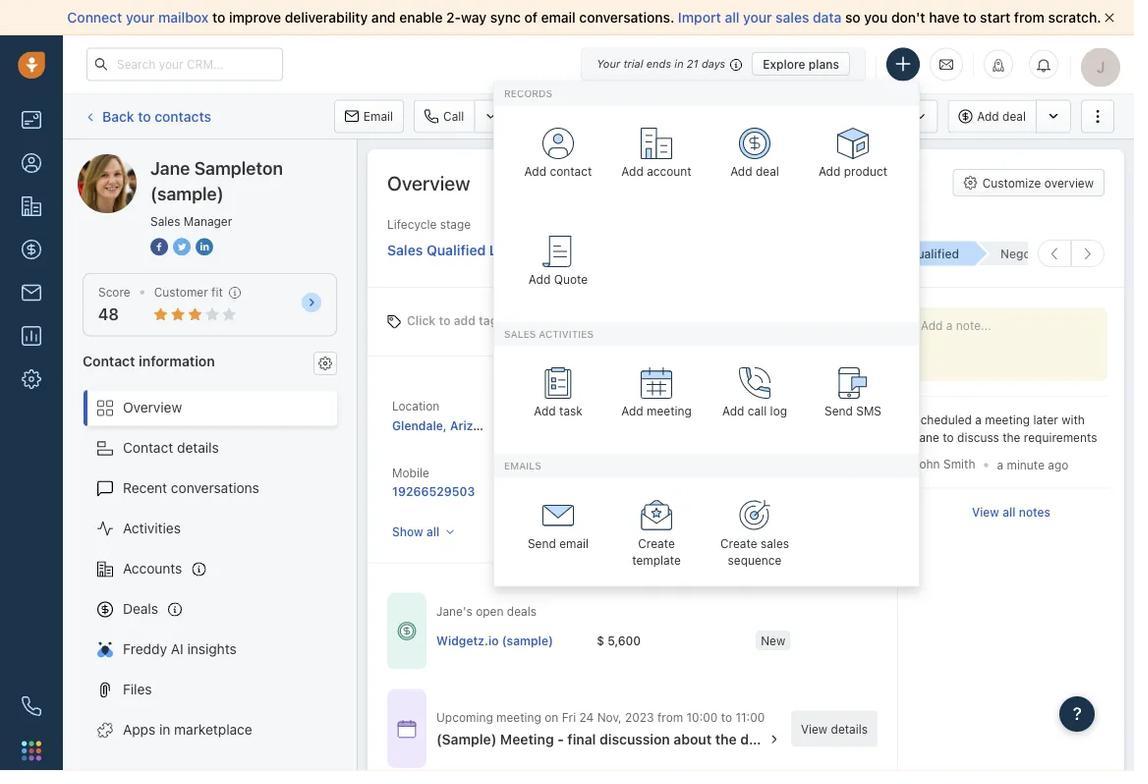 Task type: describe. For each thing, give the bounding box(es) containing it.
a minute ago
[[997, 458, 1069, 472]]

glendale, arizona, usa link
[[392, 419, 526, 433]]

container_wx8msf4aqz5i3rn1 image for view details
[[397, 719, 417, 739]]

arrow left image
[[1049, 245, 1061, 262]]

deliverability
[[285, 9, 368, 26]]

send sms
[[825, 405, 882, 418]]

view details link
[[791, 711, 878, 747]]

score
[[98, 286, 130, 299]]

jane sampleton (sample) up manager
[[150, 157, 283, 204]]

account
[[647, 165, 692, 178]]

$ 5,600
[[597, 633, 641, 647]]

sales inside sales qualified lead link
[[387, 242, 423, 258]]

sales down plans
[[825, 110, 855, 123]]

0 horizontal spatial overview
[[123, 400, 182, 416]]

19266529503
[[392, 485, 475, 499]]

sales inside sales owner john smith
[[562, 467, 592, 480]]

conversations
[[171, 480, 259, 496]]

add quote link
[[514, 224, 603, 307]]

task
[[559, 405, 583, 418]]

template
[[632, 553, 681, 567]]

negotiation / lost button
[[977, 242, 1101, 266]]

0 vertical spatial sales
[[776, 9, 809, 26]]

accounts for accounts widgetz.io (sample)
[[562, 398, 614, 411]]

emails janesampleton@gmail.com
[[732, 398, 888, 432]]

mobile
[[392, 467, 429, 480]]

tags
[[479, 314, 504, 328]]

sequence
[[728, 553, 782, 567]]

owner
[[595, 467, 629, 480]]

0 horizontal spatial widgetz.io
[[436, 633, 499, 647]]

menu containing add contact
[[493, 81, 920, 587]]

click to add tags
[[407, 314, 504, 328]]

0 vertical spatial activities
[[859, 110, 908, 123]]

new
[[761, 633, 786, 647]]

final
[[567, 732, 596, 748]]

customer
[[154, 286, 208, 299]]

at
[[780, 467, 791, 480]]

Search your CRM... text field
[[86, 48, 283, 81]]

sampleton down contacts at the left of page
[[151, 154, 219, 170]]

john inside sales owner john smith
[[562, 485, 591, 499]]

usa
[[501, 419, 526, 433]]

deal for add deal button
[[1003, 110, 1026, 123]]

improve
[[229, 9, 281, 26]]

add for add deal button
[[977, 110, 999, 123]]

contact for contact details
[[123, 440, 173, 456]]

deals
[[507, 604, 537, 618]]

email button
[[334, 100, 404, 133]]

row containing widgetz.io (sample)
[[436, 621, 1074, 660]]

add inside add quote link
[[529, 273, 551, 286]]

all for view all notes
[[1003, 505, 1016, 519]]

back to contacts link
[[83, 101, 212, 132]]

add for add contact link
[[524, 165, 547, 178]]

widgetz.io (sample)
[[436, 633, 553, 647]]

email
[[363, 110, 393, 123]]

sales qualified lead
[[387, 242, 521, 258]]

meeting button
[[701, 100, 786, 133]]

add account link
[[612, 116, 701, 199]]

to left 11:00
[[721, 711, 732, 724]]

0 horizontal spatial jane
[[117, 154, 147, 170]]

call link
[[414, 100, 474, 133]]

container_wx8msf4aqz5i3rn1 image for widgetz.io (sample)
[[397, 622, 417, 641]]

1 your from the left
[[126, 9, 155, 26]]

smith inside sales owner john smith
[[594, 485, 627, 499]]

linkedin circled image
[[196, 236, 213, 257]]

1 horizontal spatial widgetz.io (sample) link
[[562, 418, 679, 432]]

add for add call log link
[[722, 405, 744, 418]]

recent
[[123, 480, 167, 496]]

arrow right image
[[1082, 245, 1094, 262]]

sales manager
[[150, 214, 232, 228]]

sales qualified lead link
[[387, 233, 538, 261]]

phone element
[[12, 687, 51, 726]]

lost
[[1077, 247, 1101, 261]]

freshworks switcher image
[[22, 741, 41, 761]]

add for add account link
[[621, 165, 644, 178]]

scratch.
[[1048, 9, 1101, 26]]

location
[[392, 399, 440, 413]]

qualified link
[[879, 241, 977, 266]]

create for create template
[[638, 537, 675, 550]]

requirements
[[1024, 430, 1097, 444]]

1 vertical spatial a
[[997, 458, 1004, 472]]

to left add
[[439, 314, 451, 328]]

create template
[[632, 537, 681, 567]]

files
[[123, 682, 152, 698]]

ago inside created at 11 days ago
[[777, 485, 799, 499]]

0 horizontal spatial meeting
[[500, 732, 554, 748]]

add meeting
[[621, 405, 692, 418]]

created at 11 days ago
[[732, 467, 799, 499]]

information
[[139, 353, 215, 369]]

2023
[[625, 711, 654, 724]]

add product link
[[809, 116, 897, 199]]

back to contacts
[[102, 108, 211, 124]]

create sales sequence
[[720, 537, 789, 567]]

don't
[[891, 9, 925, 26]]

details for contact details
[[177, 440, 219, 456]]

way
[[461, 9, 487, 26]]

activities
[[123, 520, 181, 537]]

view for view details
[[801, 722, 828, 736]]

sales up facebook circled icon
[[150, 214, 180, 228]]

notes
[[1019, 505, 1051, 519]]

contact information
[[83, 353, 215, 369]]

(sample) inside accounts widgetz.io (sample)
[[628, 418, 679, 432]]

jane sampleton (sample) down contacts at the left of page
[[117, 154, 278, 170]]

scheduled
[[913, 413, 972, 427]]

0 horizontal spatial in
[[159, 722, 170, 738]]

add deal link
[[711, 116, 799, 199]]

create template link
[[612, 488, 701, 571]]

21
[[687, 57, 699, 70]]

mng settings image
[[318, 357, 332, 370]]

add for add product link
[[819, 165, 841, 178]]

0 horizontal spatial days
[[702, 57, 726, 70]]

freddy
[[123, 641, 167, 658]]

score 48
[[98, 286, 130, 324]]

import all your sales data link
[[678, 9, 845, 26]]

48
[[98, 305, 119, 324]]

0 horizontal spatial qualified
[[427, 242, 486, 258]]

email inside 'send email' link
[[559, 537, 589, 550]]

show all
[[392, 525, 440, 539]]

meeting inside scheduled a meeting later with jane to discuss the requirements
[[985, 413, 1030, 427]]

accounts widgetz.io (sample)
[[562, 398, 679, 432]]

details for view details
[[831, 722, 868, 736]]

manager
[[184, 214, 232, 228]]

sync
[[490, 9, 521, 26]]

0 horizontal spatial activities
[[539, 328, 594, 339]]

2-
[[446, 9, 461, 26]]

(sample) meeting - final discussion about the deal
[[436, 732, 769, 748]]

add deal for add deal button
[[977, 110, 1026, 123]]

fit
[[211, 286, 223, 299]]

task button
[[625, 100, 691, 133]]

view for view all notes
[[972, 505, 1000, 519]]

call
[[748, 405, 767, 418]]

apps in marketplace
[[123, 722, 252, 738]]

about
[[674, 732, 712, 748]]

plans
[[809, 57, 839, 71]]

import
[[678, 9, 721, 26]]

0 horizontal spatial the
[[715, 732, 737, 748]]



Task type: locate. For each thing, give the bounding box(es) containing it.
0 horizontal spatial accounts
[[123, 561, 182, 577]]

0 vertical spatial sales activities
[[825, 110, 908, 123]]

accounts for accounts
[[123, 561, 182, 577]]

have
[[929, 9, 960, 26]]

0 horizontal spatial ago
[[777, 485, 799, 499]]

add quote
[[529, 273, 588, 286]]

menu
[[493, 81, 920, 587]]

lifecycle stage
[[387, 218, 471, 231]]

add for add meeting link
[[621, 405, 643, 418]]

deal inside button
[[1003, 110, 1026, 123]]

0 horizontal spatial send
[[528, 537, 556, 550]]

emails for emails
[[504, 460, 541, 471]]

emails left log
[[732, 398, 768, 411]]

meeting inside button
[[730, 110, 775, 123]]

1 vertical spatial days
[[747, 485, 774, 499]]

1 vertical spatial overview
[[123, 400, 182, 416]]

twitter circled image
[[173, 236, 191, 257]]

click
[[407, 314, 436, 328]]

your up 'explore'
[[743, 9, 772, 26]]

create up template
[[638, 537, 675, 550]]

the up the minute at the right
[[1003, 430, 1021, 444]]

add deal button
[[948, 100, 1036, 133]]

0 vertical spatial ago
[[1048, 458, 1069, 472]]

sales down lifecycle
[[387, 242, 423, 258]]

add
[[977, 110, 999, 123], [524, 165, 547, 178], [621, 165, 644, 178], [730, 165, 753, 178], [819, 165, 841, 178], [529, 273, 551, 286], [534, 405, 556, 418], [621, 405, 643, 418], [722, 405, 744, 418]]

add left 'product'
[[819, 165, 841, 178]]

0 horizontal spatial widgetz.io (sample) link
[[436, 632, 553, 649]]

activities down quote
[[539, 328, 594, 339]]

view left notes
[[972, 505, 1000, 519]]

0 vertical spatial the
[[1003, 430, 1021, 444]]

all right the import
[[725, 9, 740, 26]]

upcoming
[[436, 711, 493, 724]]

0 vertical spatial smith
[[944, 457, 975, 471]]

1 horizontal spatial from
[[1014, 9, 1045, 26]]

deal inside menu
[[756, 165, 779, 178]]

1 horizontal spatial details
[[831, 722, 868, 736]]

2 vertical spatial deal
[[740, 732, 769, 748]]

add product
[[819, 165, 888, 178]]

0 horizontal spatial view
[[801, 722, 828, 736]]

ai
[[171, 641, 184, 658]]

container_wx8msf4aqz5i3rn1 image left widgetz.io (sample)
[[397, 622, 417, 641]]

1 horizontal spatial accounts
[[562, 398, 614, 411]]

to down scheduled
[[943, 430, 954, 444]]

add inside add account link
[[621, 165, 644, 178]]

widgetz.io (sample) link down open
[[436, 632, 553, 649]]

(sample) inside widgetz.io (sample) link
[[502, 633, 553, 647]]

jane down back
[[117, 154, 147, 170]]

add inside add meeting link
[[621, 405, 643, 418]]

0 horizontal spatial details
[[177, 440, 219, 456]]

0 horizontal spatial from
[[657, 711, 683, 724]]

contact
[[83, 353, 135, 369], [123, 440, 173, 456]]

send for send sms
[[825, 405, 853, 418]]

sms inside 'button'
[[547, 110, 572, 123]]

open
[[476, 604, 504, 618]]

accounts
[[562, 398, 614, 411], [123, 561, 182, 577]]

add inside add call log link
[[722, 405, 744, 418]]

0 vertical spatial from
[[1014, 9, 1045, 26]]

meeting left on
[[496, 711, 541, 724]]

sales activities button
[[796, 100, 948, 133], [796, 100, 938, 133]]

1 create from the left
[[638, 537, 675, 550]]

your
[[597, 57, 620, 70]]

customer fit
[[154, 286, 223, 299]]

1 horizontal spatial your
[[743, 9, 772, 26]]

1 horizontal spatial john
[[913, 457, 940, 471]]

connect your mailbox link
[[67, 9, 212, 26]]

1 vertical spatial john
[[562, 485, 591, 499]]

widgetz.io inside accounts widgetz.io (sample)
[[562, 418, 625, 432]]

1 vertical spatial emails
[[504, 460, 541, 471]]

1 vertical spatial accounts
[[123, 561, 182, 577]]

1 horizontal spatial the
[[1003, 430, 1021, 444]]

sales activities down add quote
[[504, 328, 594, 339]]

row
[[436, 621, 1074, 660]]

0 vertical spatial send
[[825, 405, 853, 418]]

overview
[[387, 171, 470, 194], [123, 400, 182, 416]]

jane's open deals
[[436, 604, 537, 618]]

meeting down on
[[500, 732, 554, 748]]

days inside created at 11 days ago
[[747, 485, 774, 499]]

1 vertical spatial sms
[[856, 405, 882, 418]]

2 horizontal spatial meeting
[[985, 413, 1030, 427]]

widgetz.io down jane's
[[436, 633, 499, 647]]

explore plans link
[[752, 52, 850, 76]]

add for add deal link
[[730, 165, 753, 178]]

add left call on the bottom right of page
[[722, 405, 744, 418]]

add inside add product link
[[819, 165, 841, 178]]

emails inside emails janesampleton@gmail.com
[[732, 398, 768, 411]]

1 vertical spatial sales activities
[[504, 328, 594, 339]]

overview up contact details at the bottom of page
[[123, 400, 182, 416]]

2 create from the left
[[720, 537, 757, 550]]

a
[[975, 413, 982, 427], [997, 458, 1004, 472]]

0 horizontal spatial all
[[426, 525, 440, 539]]

accounts left the add meeting
[[562, 398, 614, 411]]

create up sequence
[[720, 537, 757, 550]]

days
[[702, 57, 726, 70], [747, 485, 774, 499]]

0 horizontal spatial sales activities
[[504, 328, 594, 339]]

48 button
[[98, 305, 119, 324]]

emails down usa at left bottom
[[504, 460, 541, 471]]

0 vertical spatial view
[[972, 505, 1000, 519]]

2 horizontal spatial all
[[1003, 505, 1016, 519]]

1 vertical spatial email
[[559, 537, 589, 550]]

nov,
[[597, 711, 622, 724]]

add meeting link
[[612, 356, 701, 439]]

john down scheduled
[[913, 457, 940, 471]]

1 vertical spatial smith
[[594, 485, 627, 499]]

create for create sales sequence
[[720, 537, 757, 550]]

0 vertical spatial email
[[541, 9, 576, 26]]

negotiation / lost
[[1001, 247, 1101, 261]]

view all notes
[[972, 505, 1051, 519]]

deal for add deal link
[[756, 165, 779, 178]]

create inside create template
[[638, 537, 675, 550]]

customize overview button
[[953, 169, 1105, 197]]

1 horizontal spatial create
[[720, 537, 757, 550]]

send inside "link"
[[825, 405, 853, 418]]

upcoming meeting on fri 24 nov, 2023 from 10:00 to 11:00
[[436, 711, 765, 724]]

add left task
[[534, 405, 556, 418]]

send
[[825, 405, 853, 418], [528, 537, 556, 550]]

1 vertical spatial deal
[[756, 165, 779, 178]]

in left 21
[[675, 57, 684, 70]]

1 vertical spatial sales
[[761, 537, 789, 550]]

meeting left add call log
[[647, 405, 692, 418]]

explore plans
[[763, 57, 839, 71]]

add deal inside button
[[977, 110, 1026, 123]]

0 vertical spatial all
[[725, 9, 740, 26]]

deal down meeting button
[[756, 165, 779, 178]]

apps
[[123, 722, 156, 738]]

widgetz.io up owner
[[562, 418, 625, 432]]

contact up recent
[[123, 440, 173, 456]]

to
[[212, 9, 225, 26], [963, 9, 977, 26], [138, 108, 151, 124], [439, 314, 451, 328], [943, 430, 954, 444], [721, 711, 732, 724]]

0 vertical spatial days
[[702, 57, 726, 70]]

john
[[913, 457, 940, 471], [562, 485, 591, 499]]

1 vertical spatial widgetz.io (sample) link
[[436, 632, 553, 649]]

1 horizontal spatial sales activities
[[825, 110, 908, 123]]

0 vertical spatial add deal
[[977, 110, 1026, 123]]

1 horizontal spatial jane
[[150, 157, 190, 178]]

view inside view details link
[[801, 722, 828, 736]]

add left quote
[[529, 273, 551, 286]]

sales left data
[[776, 9, 809, 26]]

1 horizontal spatial send
[[825, 405, 853, 418]]

recent conversations
[[123, 480, 259, 496]]

0 vertical spatial accounts
[[562, 398, 614, 411]]

emails for emails janesampleton@gmail.com
[[732, 398, 768, 411]]

sales left owner
[[562, 467, 592, 480]]

you
[[864, 9, 888, 26]]

1 horizontal spatial smith
[[944, 457, 975, 471]]

0 horizontal spatial emails
[[504, 460, 541, 471]]

1 vertical spatial from
[[657, 711, 683, 724]]

in right apps
[[159, 722, 170, 738]]

to left start on the right top of page
[[963, 9, 977, 26]]

discussion
[[600, 732, 670, 748]]

mailbox
[[158, 9, 209, 26]]

facebook circled image
[[150, 236, 168, 257]]

emails
[[732, 398, 768, 411], [504, 460, 541, 471]]

container_wx8msf4aqz5i3rn1 image left upcoming
[[397, 719, 417, 739]]

sms
[[547, 110, 572, 123], [856, 405, 882, 418]]

ago
[[1048, 458, 1069, 472], [777, 485, 799, 499]]

sms button
[[517, 100, 582, 133]]

1 vertical spatial activities
[[539, 328, 594, 339]]

add up customize
[[977, 110, 999, 123]]

/
[[1070, 247, 1074, 261]]

1 horizontal spatial meeting
[[730, 110, 775, 123]]

to inside scheduled a meeting later with jane to discuss the requirements
[[943, 430, 954, 444]]

0 horizontal spatial sms
[[547, 110, 572, 123]]

1 horizontal spatial meeting
[[647, 405, 692, 418]]

quote
[[554, 273, 588, 286]]

all left notes
[[1003, 505, 1016, 519]]

to inside back to contacts link
[[138, 108, 151, 124]]

jane inside scheduled a meeting later with jane to discuss the requirements
[[913, 430, 940, 444]]

1 vertical spatial the
[[715, 732, 737, 748]]

sales down add quote
[[504, 328, 536, 339]]

glendale,
[[392, 419, 447, 433]]

1 horizontal spatial all
[[725, 9, 740, 26]]

meeting down 'explore'
[[730, 110, 775, 123]]

view inside view all notes link
[[972, 505, 1000, 519]]

minute
[[1007, 458, 1045, 472]]

the
[[1003, 430, 1021, 444], [715, 732, 737, 748]]

1 horizontal spatial emails
[[732, 398, 768, 411]]

add call log
[[722, 405, 787, 418]]

smith down 'discuss'
[[944, 457, 975, 471]]

to right back
[[138, 108, 151, 124]]

phone image
[[22, 697, 41, 717]]

1 vertical spatial ago
[[777, 485, 799, 499]]

1 horizontal spatial a
[[997, 458, 1004, 472]]

1 vertical spatial contact
[[123, 440, 173, 456]]

-
[[558, 732, 564, 748]]

1 horizontal spatial days
[[747, 485, 774, 499]]

sms inside "link"
[[856, 405, 882, 418]]

1 horizontal spatial sms
[[856, 405, 882, 418]]

19266529503 link
[[392, 485, 475, 499]]

close image
[[1105, 13, 1115, 23]]

jane sampleton (sample)
[[117, 154, 278, 170], [150, 157, 283, 204]]

add deal for add deal link
[[730, 165, 779, 178]]

a up 'discuss'
[[975, 413, 982, 427]]

contact
[[550, 165, 592, 178]]

add deal up customize
[[977, 110, 1026, 123]]

all right show
[[426, 525, 440, 539]]

add call log link
[[711, 356, 799, 439]]

0 vertical spatial details
[[177, 440, 219, 456]]

0 vertical spatial overview
[[387, 171, 470, 194]]

the down 10:00
[[715, 732, 737, 748]]

the inside scheduled a meeting later with jane to discuss the requirements
[[1003, 430, 1021, 444]]

1 vertical spatial meeting
[[500, 732, 554, 748]]

1 horizontal spatial overview
[[387, 171, 470, 194]]

sales up sequence
[[761, 537, 789, 550]]

all
[[725, 9, 740, 26], [1003, 505, 1016, 519], [426, 525, 440, 539]]

0 horizontal spatial create
[[638, 537, 675, 550]]

2 vertical spatial all
[[426, 525, 440, 539]]

john smith
[[913, 457, 975, 471]]

1 horizontal spatial in
[[675, 57, 684, 70]]

add right task
[[621, 405, 643, 418]]

to right the mailbox
[[212, 9, 225, 26]]

create inside create sales sequence
[[720, 537, 757, 550]]

1 horizontal spatial qualified
[[908, 247, 959, 261]]

lead
[[489, 242, 521, 258]]

(sample) up sales manager
[[150, 183, 224, 204]]

0 vertical spatial widgetz.io (sample) link
[[562, 418, 679, 432]]

(sample)
[[436, 732, 497, 748]]

(sample)
[[222, 154, 278, 170], [150, 183, 224, 204], [628, 418, 679, 432], [502, 633, 553, 647]]

accounts inside accounts widgetz.io (sample)
[[562, 398, 614, 411]]

sales owner john smith
[[562, 467, 629, 499]]

with
[[1062, 413, 1085, 427]]

freddy ai insights
[[123, 641, 237, 658]]

1 horizontal spatial ago
[[1048, 458, 1069, 472]]

email down sales owner john smith at the bottom of the page
[[559, 537, 589, 550]]

ago down at
[[777, 485, 799, 499]]

meeting for upcoming meeting on fri 24 nov, 2023 from 10:00 to 11:00
[[496, 711, 541, 724]]

your left the mailbox
[[126, 9, 155, 26]]

1 vertical spatial add deal
[[730, 165, 779, 178]]

meeting inside menu
[[647, 405, 692, 418]]

10:00
[[687, 711, 718, 724]]

add deal down meeting button
[[730, 165, 779, 178]]

5,600
[[608, 633, 641, 647]]

create
[[638, 537, 675, 550], [720, 537, 757, 550]]

add task
[[534, 405, 583, 418]]

sales activities up 'product'
[[825, 110, 908, 123]]

ends
[[646, 57, 671, 70]]

overview up lifecycle stage at the top left of page
[[387, 171, 470, 194]]

details inside view details link
[[831, 722, 868, 736]]

activities up 'product'
[[859, 110, 908, 123]]

0 vertical spatial meeting
[[730, 110, 775, 123]]

janesampleton@gmail.com
[[732, 418, 888, 432]]

1 vertical spatial view
[[801, 722, 828, 736]]

deals
[[123, 601, 158, 617]]

add inside add deal link
[[730, 165, 753, 178]]

conversations.
[[579, 9, 675, 26]]

days down "created"
[[747, 485, 774, 499]]

2 horizontal spatial jane
[[913, 430, 940, 444]]

add left contact
[[524, 165, 547, 178]]

(sample) down deals
[[502, 633, 553, 647]]

jane down contacts at the left of page
[[150, 157, 190, 178]]

all for show all
[[426, 525, 440, 539]]

1 vertical spatial in
[[159, 722, 170, 738]]

1 vertical spatial widgetz.io
[[436, 633, 499, 647]]

1 vertical spatial all
[[1003, 505, 1016, 519]]

1 vertical spatial details
[[831, 722, 868, 736]]

0 vertical spatial in
[[675, 57, 684, 70]]

add left 'account'
[[621, 165, 644, 178]]

0 vertical spatial contact
[[83, 353, 135, 369]]

(sample) up manager
[[222, 154, 278, 170]]

email right of
[[541, 9, 576, 26]]

0 horizontal spatial john
[[562, 485, 591, 499]]

widgetz.io (sample) link up owner
[[562, 418, 679, 432]]

meeting up 'discuss'
[[985, 413, 1030, 427]]

send sms link
[[809, 356, 897, 439]]

add inside add deal button
[[977, 110, 999, 123]]

sales inside create sales sequence
[[761, 537, 789, 550]]

from right 2023
[[657, 711, 683, 724]]

0 horizontal spatial add deal
[[730, 165, 779, 178]]

deal up customize
[[1003, 110, 1026, 123]]

contact down 48 'button'
[[83, 353, 135, 369]]

(sample) up owner
[[628, 418, 679, 432]]

add inside add contact link
[[524, 165, 547, 178]]

on
[[545, 711, 559, 724]]

sampleton up manager
[[194, 157, 283, 178]]

contact for contact information
[[83, 353, 135, 369]]

start
[[980, 9, 1011, 26]]

send for send email
[[528, 537, 556, 550]]

add inside add task link
[[534, 405, 556, 418]]

1 horizontal spatial activities
[[859, 110, 908, 123]]

deal down 11:00
[[740, 732, 769, 748]]

container_wx8msf4aqz5i3rn1 image left view details link
[[768, 733, 781, 747]]

a inside scheduled a meeting later with jane to discuss the requirements
[[975, 413, 982, 427]]

from right start on the right top of page
[[1014, 9, 1045, 26]]

jane down scheduled
[[913, 430, 940, 444]]

1 horizontal spatial widgetz.io
[[562, 418, 625, 432]]

contacts
[[155, 108, 211, 124]]

ago down the requirements
[[1048, 458, 1069, 472]]

email image
[[940, 56, 953, 73]]

0 vertical spatial john
[[913, 457, 940, 471]]

accounts down activities
[[123, 561, 182, 577]]

0 horizontal spatial meeting
[[496, 711, 541, 724]]

smith down owner
[[594, 485, 627, 499]]

add for add task link
[[534, 405, 556, 418]]

meeting for add meeting
[[647, 405, 692, 418]]

smith
[[944, 457, 975, 471], [594, 485, 627, 499]]

customize overview
[[983, 176, 1094, 190]]

view right 11:00
[[801, 722, 828, 736]]

24
[[579, 711, 594, 724]]

days right 21
[[702, 57, 726, 70]]

2 your from the left
[[743, 9, 772, 26]]

add down meeting button
[[730, 165, 753, 178]]

container_wx8msf4aqz5i3rn1 image
[[397, 622, 417, 641], [397, 719, 417, 739], [768, 733, 781, 747]]

mobile 19266529503
[[392, 467, 475, 499]]

call button
[[414, 100, 474, 133]]

a left the minute at the right
[[997, 458, 1004, 472]]

1 vertical spatial send
[[528, 537, 556, 550]]

john up send email at bottom
[[562, 485, 591, 499]]



Task type: vqa. For each thing, say whether or not it's contained in the screenshot.
Pick An Icon To Signify Your Activity
no



